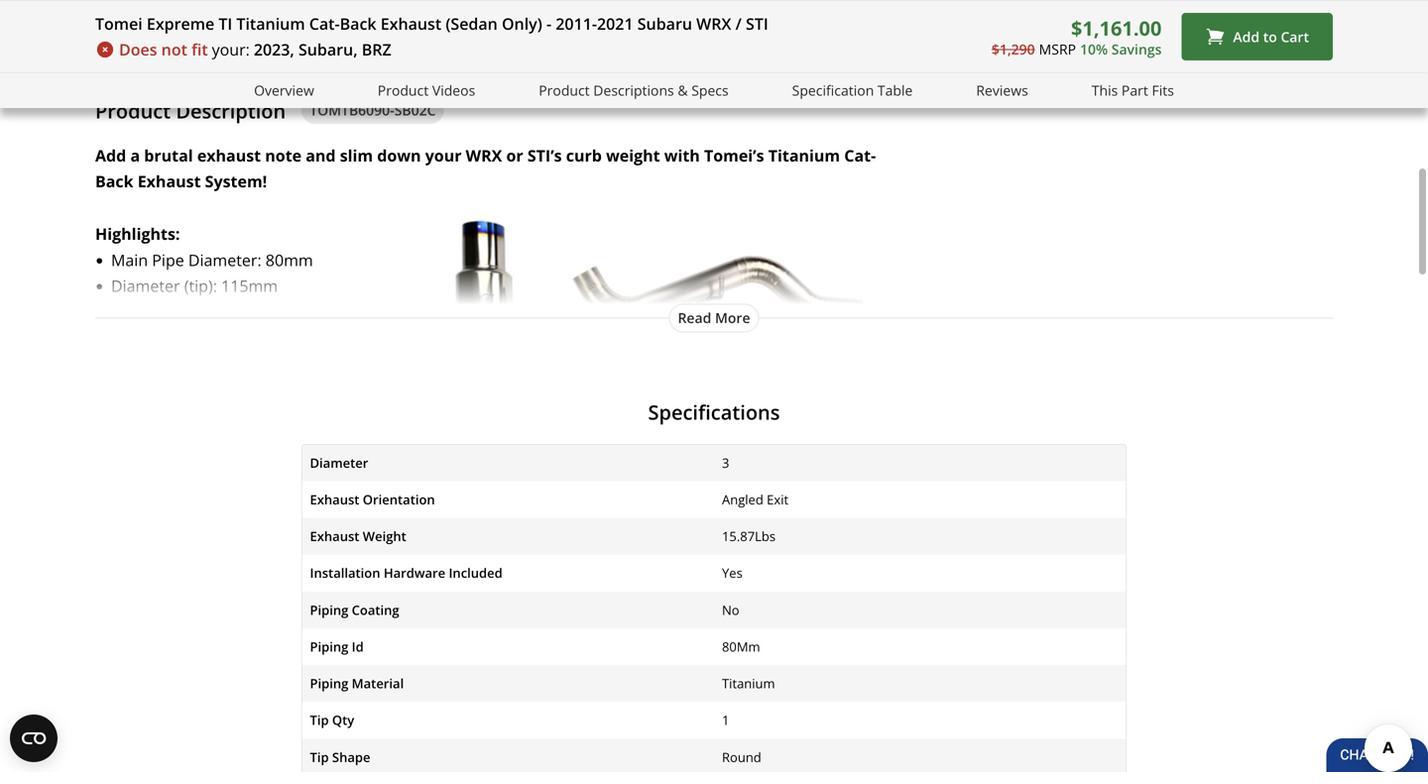 Task type: locate. For each thing, give the bounding box(es) containing it.
main pipe diameter: 80mm diameter (tip): 115mm exhaust noise:
[[111, 249, 317, 323]]

product for product description
[[95, 97, 171, 124]]

2 vertical spatial piping
[[310, 675, 348, 693]]

exhaust
[[381, 13, 442, 34], [138, 171, 201, 192], [111, 302, 170, 323], [310, 491, 359, 509], [310, 528, 359, 545]]

angled
[[722, 491, 763, 509]]

part
[[1122, 81, 1148, 100]]

exhaust inside main pipe diameter: 80mm diameter (tip): 115mm exhaust noise:
[[111, 302, 170, 323]]

tip left qty
[[310, 712, 329, 730]]

tip left shape
[[310, 749, 329, 766]]

0 vertical spatial back
[[340, 13, 376, 34]]

diameter inside main pipe diameter: 80mm diameter (tip): 115mm exhaust noise:
[[111, 275, 180, 297]]

tip shape
[[310, 749, 370, 766]]

your
[[425, 145, 462, 166]]

1 horizontal spatial diameter
[[310, 454, 368, 472]]

add inside add a brutal exhaust note and slim down your wrx or sti's curb weight with tomei's titanium cat- back exhaust system!
[[95, 145, 126, 166]]

add for add to cart
[[1233, 27, 1260, 46]]

weight
[[363, 528, 406, 545]]

savings
[[1112, 39, 1162, 58]]

add left to
[[1233, 27, 1260, 46]]

1 vertical spatial titanium
[[768, 145, 840, 166]]

10%
[[1080, 39, 1108, 58]]

add inside button
[[1233, 27, 1260, 46]]

fit
[[191, 39, 208, 60]]

cat- down specification table link in the right top of the page
[[844, 145, 876, 166]]

hardware
[[384, 564, 445, 582]]

1 tip from the top
[[310, 712, 329, 730]]

1 horizontal spatial cat-
[[844, 145, 876, 166]]

installation
[[310, 564, 380, 582]]

product
[[378, 81, 429, 100], [539, 81, 590, 100], [95, 97, 171, 124]]

piping
[[310, 601, 348, 619], [310, 638, 348, 656], [310, 675, 348, 693]]

back inside add a brutal exhaust note and slim down your wrx or sti's curb weight with tomei's titanium cat- back exhaust system!
[[95, 171, 133, 192]]

back up brz
[[340, 13, 376, 34]]

slim
[[340, 145, 373, 166]]

piping left id
[[310, 638, 348, 656]]

piping for piping id
[[310, 638, 348, 656]]

wrx left / at top
[[696, 13, 731, 34]]

80mm
[[266, 249, 313, 271]]

main
[[111, 249, 148, 271]]

0 vertical spatial tip
[[310, 712, 329, 730]]

1 vertical spatial wrx
[[466, 145, 502, 166]]

wrx left or
[[466, 145, 502, 166]]

1
[[722, 712, 729, 730]]

more
[[715, 308, 750, 327]]

0 vertical spatial add
[[1233, 27, 1260, 46]]

tomtb6090-
[[310, 101, 394, 120]]

sb02c
[[394, 101, 436, 120]]

msrp
[[1039, 39, 1076, 58]]

2 horizontal spatial product
[[539, 81, 590, 100]]

0 horizontal spatial cat-
[[309, 13, 340, 34]]

titanium down 80mm
[[722, 675, 775, 693]]

brutal
[[144, 145, 193, 166]]

piping for piping material
[[310, 675, 348, 693]]

1 piping from the top
[[310, 601, 348, 619]]

0 horizontal spatial wrx
[[466, 145, 502, 166]]

1 horizontal spatial add
[[1233, 27, 1260, 46]]

system!
[[205, 171, 267, 192]]

0 vertical spatial piping
[[310, 601, 348, 619]]

0 horizontal spatial back
[[95, 171, 133, 192]]

your:
[[212, 39, 250, 60]]

product videos
[[378, 81, 475, 100]]

0 vertical spatial cat-
[[309, 13, 340, 34]]

1 vertical spatial piping
[[310, 638, 348, 656]]

specification table link
[[792, 79, 913, 102]]

exit
[[767, 491, 789, 509]]

0 horizontal spatial add
[[95, 145, 126, 166]]

2021
[[597, 13, 633, 34]]

product down 2011-
[[539, 81, 590, 100]]

diameter
[[111, 275, 180, 297], [310, 454, 368, 472]]

3 piping from the top
[[310, 675, 348, 693]]

yes
[[722, 564, 743, 582]]

tip for tip qty
[[310, 712, 329, 730]]

cat- up subaru, at top left
[[309, 13, 340, 34]]

included
[[449, 564, 503, 582]]

back down "a"
[[95, 171, 133, 192]]

add left "a"
[[95, 145, 126, 166]]

specifications
[[648, 398, 780, 426]]

piping up the tip qty
[[310, 675, 348, 693]]

0 horizontal spatial product
[[95, 97, 171, 124]]

cat-
[[309, 13, 340, 34], [844, 145, 876, 166]]

tomei expreme ti titanium cat-back exhaust (sedan only) - 2011-2021 subaru wrx / sti
[[95, 13, 768, 34]]

0 horizontal spatial diameter
[[111, 275, 180, 297]]

diameter up exhaust orientation
[[310, 454, 368, 472]]

product up "a"
[[95, 97, 171, 124]]

piping up piping id
[[310, 601, 348, 619]]

product description
[[95, 97, 286, 124]]

titanium right tomei's
[[768, 145, 840, 166]]

0 vertical spatial titanium
[[236, 13, 305, 34]]

product for product videos
[[378, 81, 429, 100]]

back
[[340, 13, 376, 34], [95, 171, 133, 192]]

tip
[[310, 712, 329, 730], [310, 749, 329, 766]]

or
[[506, 145, 523, 166]]

exhaust
[[197, 145, 261, 166]]

cat- inside add a brutal exhaust note and slim down your wrx or sti's curb weight with tomei's titanium cat- back exhaust system!
[[844, 145, 876, 166]]

exhaust down the main
[[111, 302, 170, 323]]

tip qty
[[310, 712, 354, 730]]

does not fit your: 2023, subaru, brz
[[119, 39, 391, 60]]

1 horizontal spatial product
[[378, 81, 429, 100]]

a
[[130, 145, 140, 166]]

tomei's
[[704, 145, 764, 166]]

2 piping from the top
[[310, 638, 348, 656]]

1 vertical spatial tip
[[310, 749, 329, 766]]

sti's
[[527, 145, 562, 166]]

read more
[[678, 308, 750, 327]]

add to cart button
[[1182, 13, 1333, 60]]

1 vertical spatial add
[[95, 145, 126, 166]]

product inside 'link'
[[539, 81, 590, 100]]

2 tip from the top
[[310, 749, 329, 766]]

1 vertical spatial cat-
[[844, 145, 876, 166]]

product up sb02c
[[378, 81, 429, 100]]

1 vertical spatial diameter
[[310, 454, 368, 472]]

0 vertical spatial diameter
[[111, 275, 180, 297]]

wrx inside add a brutal exhaust note and slim down your wrx or sti's curb weight with tomei's titanium cat- back exhaust system!
[[466, 145, 502, 166]]

tip for tip shape
[[310, 749, 329, 766]]

does
[[119, 39, 157, 60]]

exhaust down 'brutal'
[[138, 171, 201, 192]]

$1,290
[[992, 39, 1035, 58]]

diameter down the main
[[111, 275, 180, 297]]

1 vertical spatial back
[[95, 171, 133, 192]]

1 horizontal spatial wrx
[[696, 13, 731, 34]]

titanium up 2023, at the left top
[[236, 13, 305, 34]]

exhaust weight
[[310, 528, 406, 545]]

open widget image
[[10, 715, 58, 763]]

3
[[722, 454, 729, 472]]

tomei
[[95, 13, 143, 34]]

wrx
[[696, 13, 731, 34], [466, 145, 502, 166]]



Task type: describe. For each thing, give the bounding box(es) containing it.
table
[[878, 81, 913, 100]]

2011-
[[556, 13, 597, 34]]

115mm
[[221, 275, 278, 297]]

id
[[352, 638, 364, 656]]

sti
[[746, 13, 768, 34]]

ti
[[219, 13, 232, 34]]

this part fits link
[[1092, 79, 1174, 102]]

subaru,
[[298, 39, 358, 60]]

down
[[377, 145, 421, 166]]

piping for piping coating
[[310, 601, 348, 619]]

product videos link
[[378, 79, 475, 102]]

tomtb6090-sb02c
[[310, 101, 436, 120]]

exhaust up installation
[[310, 528, 359, 545]]

only)
[[502, 13, 542, 34]]

specs
[[691, 81, 729, 100]]

coating
[[352, 601, 399, 619]]

videos
[[432, 81, 475, 100]]

overview link
[[254, 79, 314, 102]]

note
[[265, 145, 302, 166]]

titanium inside add a brutal exhaust note and slim down your wrx or sti's curb weight with tomei's titanium cat- back exhaust system!
[[768, 145, 840, 166]]

fits
[[1152, 81, 1174, 100]]

exhaust inside add a brutal exhaust note and slim down your wrx or sti's curb weight with tomei's titanium cat- back exhaust system!
[[138, 171, 201, 192]]

orientation
[[363, 491, 435, 509]]

and
[[306, 145, 336, 166]]

piping coating
[[310, 601, 399, 619]]

exhaust up 'exhaust weight' at the left bottom
[[310, 491, 359, 509]]

pipe
[[152, 249, 184, 271]]

80mm
[[722, 638, 760, 656]]

read
[[678, 308, 711, 327]]

piping material
[[310, 675, 404, 693]]

0 vertical spatial wrx
[[696, 13, 731, 34]]

piping id
[[310, 638, 364, 656]]

to
[[1263, 27, 1277, 46]]

not
[[161, 39, 187, 60]]

noise:
[[174, 302, 220, 323]]

installation hardware included
[[310, 564, 503, 582]]

exhaust up brz
[[381, 13, 442, 34]]

qty
[[332, 712, 354, 730]]

expreme
[[147, 13, 214, 34]]

specification table
[[792, 81, 913, 100]]

product descriptions & specs link
[[539, 79, 729, 102]]

angled exit
[[722, 491, 789, 509]]

overview
[[254, 81, 314, 100]]

$1,161.00
[[1071, 14, 1162, 41]]

subaru
[[637, 13, 692, 34]]

reviews
[[976, 81, 1028, 100]]

diameter:
[[188, 249, 261, 271]]

1 horizontal spatial back
[[340, 13, 376, 34]]

product for product descriptions & specs
[[539, 81, 590, 100]]

descriptions
[[593, 81, 674, 100]]

-
[[546, 13, 552, 34]]

curb
[[566, 145, 602, 166]]

no
[[722, 601, 739, 619]]

add a brutal exhaust note and slim down your wrx or sti's curb weight with tomei's titanium cat- back exhaust system!
[[95, 145, 876, 192]]

material
[[352, 675, 404, 693]]

specification
[[792, 81, 874, 100]]

weight
[[606, 145, 660, 166]]

/
[[736, 13, 742, 34]]

15.87lbs
[[722, 528, 776, 545]]

$1,161.00 $1,290 msrp 10% savings
[[992, 14, 1162, 58]]

product descriptions & specs
[[539, 81, 729, 100]]

brz
[[362, 39, 391, 60]]

with
[[664, 145, 700, 166]]

shape
[[332, 749, 370, 766]]

(sedan
[[446, 13, 498, 34]]

add to cart
[[1233, 27, 1309, 46]]

&
[[678, 81, 688, 100]]

reviews link
[[976, 79, 1028, 102]]

this part fits
[[1092, 81, 1174, 100]]

(tip):
[[184, 275, 217, 297]]

description
[[176, 97, 286, 124]]

round
[[722, 749, 761, 766]]

highlights:
[[95, 223, 188, 244]]

2 vertical spatial titanium
[[722, 675, 775, 693]]

add for add a brutal exhaust note and slim down your wrx or sti's curb weight with tomei's titanium cat- back exhaust system!
[[95, 145, 126, 166]]



Task type: vqa. For each thing, say whether or not it's contained in the screenshot.
Tip
yes



